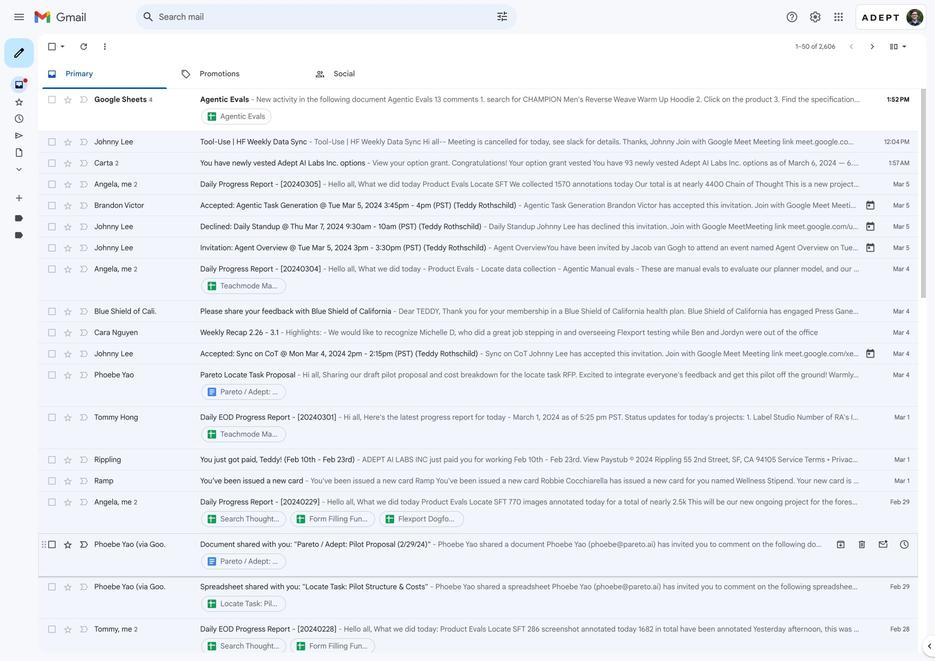 Task type: locate. For each thing, give the bounding box(es) containing it.
main content
[[38, 34, 927, 661]]

5 cell from the top
[[200, 497, 865, 529]]

7 row from the top
[[38, 237, 918, 259]]

calendar event image
[[865, 200, 876, 211], [865, 243, 876, 253]]

0 vertical spatial calendar event image
[[865, 200, 876, 211]]

1 vertical spatial calendar event image
[[865, 243, 876, 253]]

6 cell from the top
[[200, 540, 830, 571]]

6 row from the top
[[38, 216, 918, 237]]

1 cell from the top
[[200, 94, 865, 126]]

1 row from the top
[[38, 89, 918, 131]]

cell for eighth row from the top of the page
[[200, 264, 865, 296]]

navigation
[[0, 34, 127, 661]]

toggle split pane mode image
[[889, 41, 899, 52]]

None checkbox
[[47, 94, 57, 105], [47, 179, 57, 190], [47, 200, 57, 211], [47, 243, 57, 253], [47, 264, 57, 275], [47, 349, 57, 359], [47, 370, 57, 381], [47, 412, 57, 423], [47, 455, 57, 465], [47, 476, 57, 487], [47, 497, 57, 508], [47, 582, 57, 593], [47, 94, 57, 105], [47, 179, 57, 190], [47, 200, 57, 211], [47, 243, 57, 253], [47, 264, 57, 275], [47, 349, 57, 359], [47, 370, 57, 381], [47, 412, 57, 423], [47, 455, 57, 465], [47, 476, 57, 487], [47, 497, 57, 508], [47, 582, 57, 593]]

more email options image
[[100, 41, 110, 52]]

1 calendar event image from the top
[[865, 200, 876, 211]]

cell
[[200, 94, 865, 126], [200, 264, 865, 296], [200, 370, 865, 402], [200, 412, 865, 444], [200, 497, 865, 529], [200, 540, 830, 571], [200, 582, 865, 614], [200, 624, 865, 656]]

7 cell from the top
[[200, 582, 865, 614]]

4 cell from the top
[[200, 412, 865, 444]]

tab list
[[38, 59, 927, 89]]

cell for 8th row from the bottom
[[200, 370, 865, 402]]

more labels image
[[14, 164, 24, 175]]

2 row from the top
[[38, 131, 918, 153]]

2 cell from the top
[[200, 264, 865, 296]]

cell for 16th row from the top
[[200, 497, 865, 529]]

older image
[[868, 41, 878, 52]]

primary, one new message, tab
[[38, 59, 171, 89]]

calendar event image up calendar event image
[[865, 200, 876, 211]]

row
[[38, 89, 918, 131], [38, 131, 918, 153], [38, 153, 918, 174], [38, 174, 918, 195], [38, 195, 918, 216], [38, 216, 918, 237], [38, 237, 918, 259], [38, 259, 918, 301], [38, 301, 918, 322], [38, 322, 918, 343], [38, 343, 918, 365], [38, 365, 918, 407], [38, 407, 918, 449], [38, 449, 918, 471], [38, 471, 918, 492], [38, 492, 918, 534], [38, 534, 918, 577], [38, 577, 918, 619], [38, 619, 918, 661]]

16 row from the top
[[38, 492, 918, 534]]

None checkbox
[[47, 41, 57, 52], [47, 137, 57, 147], [47, 158, 57, 169], [47, 222, 57, 232], [47, 306, 57, 317], [47, 328, 57, 338], [47, 540, 57, 550], [47, 624, 57, 635], [47, 41, 57, 52], [47, 137, 57, 147], [47, 158, 57, 169], [47, 222, 57, 232], [47, 306, 57, 317], [47, 328, 57, 338], [47, 540, 57, 550], [47, 624, 57, 635]]

toolbar
[[830, 540, 915, 550]]

cell for 3rd row from the bottom
[[200, 540, 830, 571]]

3 cell from the top
[[200, 370, 865, 402]]

promotions tab
[[172, 59, 306, 89]]

4 row from the top
[[38, 174, 918, 195]]

social tab
[[306, 59, 440, 89]]

8 cell from the top
[[200, 624, 865, 656]]

calendar event image down calendar event image
[[865, 243, 876, 253]]

advanced search options image
[[492, 6, 513, 27]]

Search mail text field
[[159, 12, 466, 22]]

3 row from the top
[[38, 153, 918, 174]]

None search field
[[136, 4, 517, 30]]

13 row from the top
[[38, 407, 918, 449]]



Task type: describe. For each thing, give the bounding box(es) containing it.
search mail image
[[139, 7, 158, 26]]

cell for 19th row from the top of the page
[[200, 624, 865, 656]]

19 row from the top
[[38, 619, 918, 661]]

9 row from the top
[[38, 301, 918, 322]]

2 calendar event image from the top
[[865, 243, 876, 253]]

15 row from the top
[[38, 471, 918, 492]]

support image
[[786, 11, 799, 23]]

10 row from the top
[[38, 322, 918, 343]]

settings image
[[809, 11, 822, 23]]

main menu image
[[13, 11, 25, 23]]

toolbar inside row
[[830, 540, 915, 550]]

cell for second row from the bottom of the page
[[200, 582, 865, 614]]

18 row from the top
[[38, 577, 918, 619]]

refresh image
[[78, 41, 89, 52]]

14 row from the top
[[38, 449, 918, 471]]

17 row from the top
[[38, 534, 918, 577]]

5 row from the top
[[38, 195, 918, 216]]

gmail image
[[34, 6, 92, 28]]

11 row from the top
[[38, 343, 918, 365]]

12 row from the top
[[38, 365, 918, 407]]

8 row from the top
[[38, 259, 918, 301]]

cell for seventh row from the bottom
[[200, 412, 865, 444]]

calendar event image
[[865, 222, 876, 232]]



Task type: vqa. For each thing, say whether or not it's contained in the screenshot.
Send scheduled for Tomorrow, 1:00 PM
no



